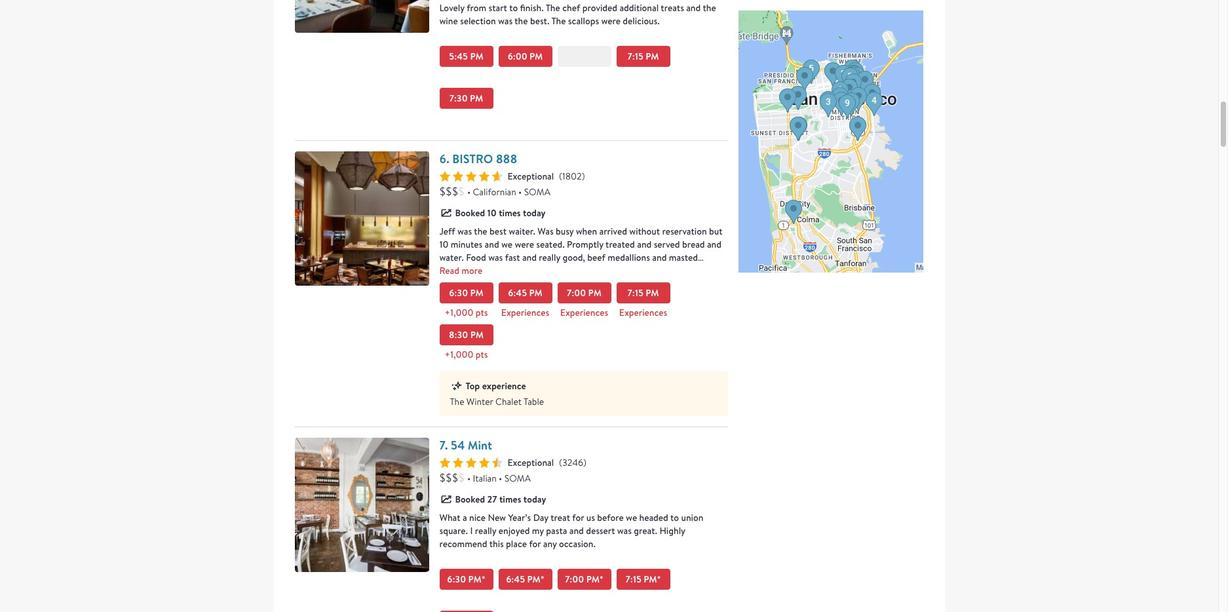 Task type: describe. For each thing, give the bounding box(es) containing it.
pm right 8:30
[[471, 329, 484, 342]]

experience
[[482, 380, 526, 393]]

6:30 for 6:30 pm
[[449, 287, 468, 300]]

beef
[[588, 252, 606, 264]]

pm down more
[[470, 287, 484, 300]]

waiter.
[[509, 226, 536, 237]]

7:00 pm link
[[558, 283, 611, 304]]

highly
[[660, 525, 686, 537]]

and up beans
[[523, 252, 537, 264]]

pm right 6:00
[[530, 50, 543, 63]]

any
[[543, 538, 557, 550]]

6:30 pm link
[[440, 283, 493, 304]]

times for bistro 888
[[499, 207, 521, 220]]

5:45 pm
[[449, 50, 484, 63]]

pm down great.
[[644, 573, 657, 586]]

exceptional for 54 mint
[[508, 457, 554, 469]]

what a nice new year's day treat for us before we headed to union square.  i really enjoyed my pasta and dessert was great.  highly recommend this place for any occasion.
[[440, 512, 704, 550]]

7:15 pm for 6:00 pm
[[628, 50, 659, 63]]

was inside what a nice new year's day treat for us before we headed to union square.  i really enjoyed my pasta and dessert was great.  highly recommend this place for any occasion.
[[618, 525, 632, 537]]

good,
[[563, 252, 585, 264]]

the down medallions
[[614, 265, 627, 277]]

10 inside the jeff was the best waiter. was busy when arrived without reservation but 10 minutes and we were seated. promptly treated and served bread and water. food was fast and really good, beef medallions and masted potatoes with green beans and carrots. out the door in 45 minutes!
[[440, 239, 449, 251]]

when
[[576, 226, 597, 237]]

bread
[[683, 239, 705, 251]]

• right californian
[[519, 186, 522, 198]]

the right treats
[[703, 2, 716, 14]]

door
[[629, 265, 648, 277]]

fast
[[505, 252, 520, 264]]

pasta
[[546, 525, 567, 537]]

out
[[596, 265, 612, 277]]

the winter chalet table
[[450, 396, 544, 408]]

today for 6. bistro 888
[[523, 207, 546, 220]]

$$$ for 6.
[[440, 185, 459, 199]]

best
[[490, 226, 507, 237]]

6. bistro 888
[[440, 151, 518, 167]]

lovely
[[440, 2, 465, 14]]

7:15 for 6:45 pm
[[628, 287, 644, 300]]

green
[[496, 265, 519, 277]]

pts for 6:30 pm
[[476, 307, 488, 319]]

8:30 pm
[[449, 329, 484, 342]]

chef
[[563, 2, 580, 14]]

2 vertical spatial 7:15
[[626, 573, 642, 586]]

masted
[[669, 252, 698, 264]]

7:15 for 6:00 pm
[[628, 50, 644, 63]]

headed
[[640, 512, 669, 524]]

exceptional ( 1802 )
[[508, 171, 585, 182]]

jeff
[[440, 226, 455, 237]]

really inside what a nice new year's day treat for us before we headed to union square.  i really enjoyed my pasta and dessert was great.  highly recommend this place for any occasion.
[[475, 525, 497, 537]]

top
[[466, 380, 480, 393]]

seated.
[[537, 239, 565, 251]]

pm down occasion.
[[587, 573, 600, 586]]

bistro
[[453, 151, 493, 167]]

6:30 pm
[[449, 287, 484, 300]]

booked 10 times today
[[455, 207, 546, 220]]

lovely from start to finish. the chef provided additional treats and the wine selection was the best. the scallops were delicious.
[[440, 2, 716, 27]]

8:30 pm link
[[440, 325, 493, 346]]

start
[[489, 2, 507, 14]]

times for 54 mint
[[500, 493, 522, 506]]

6.
[[440, 151, 450, 167]]

read more button
[[440, 265, 483, 277]]

5:45
[[449, 50, 468, 63]]

6:30 for 6:30 pm *
[[447, 573, 466, 586]]

treats
[[661, 2, 684, 14]]

and inside what a nice new year's day treat for us before we headed to union square.  i really enjoyed my pasta and dessert was great.  highly recommend this place for any occasion.
[[570, 525, 584, 537]]

$$$ $ • italian • soma
[[440, 471, 531, 485]]

union
[[682, 512, 704, 524]]

today for 7. 54 mint
[[524, 493, 546, 506]]

potatoes
[[440, 265, 475, 277]]

to inside lovely from start to finish. the chef provided additional treats and the wine selection was the best. the scallops were delicious.
[[510, 2, 518, 14]]

* for 7:00 pm *
[[600, 573, 604, 586]]

54
[[451, 437, 465, 454]]

delicious.
[[623, 15, 660, 27]]

treated
[[606, 239, 635, 251]]

and down without
[[637, 239, 652, 251]]

more
[[462, 265, 483, 277]]

read more
[[440, 265, 483, 277]]

with
[[477, 265, 494, 277]]

we inside what a nice new year's day treat for us before we headed to union square.  i really enjoyed my pasta and dessert was great.  highly recommend this place for any occasion.
[[626, 512, 637, 524]]

i
[[470, 525, 473, 537]]

* for 6:30 pm *
[[482, 573, 486, 586]]

a photo of spruce restaurant image
[[295, 0, 429, 33]]

+1,000 for 8:30
[[445, 349, 474, 361]]

additional
[[620, 2, 659, 14]]

0 horizontal spatial for
[[529, 538, 541, 550]]

2 vertical spatial the
[[450, 396, 465, 408]]

experiences for 6:45
[[501, 307, 550, 319]]

recommend
[[440, 538, 488, 550]]

square.
[[440, 525, 468, 537]]

served
[[654, 239, 680, 251]]

7:00 pm *
[[565, 573, 604, 586]]

soma for bistro 888
[[524, 186, 551, 198]]

pts for 8:30 pm
[[476, 349, 488, 361]]

landing page map image
[[739, 10, 924, 273]]

pm down in
[[646, 287, 659, 300]]

+1,000 pts for 6:30
[[445, 307, 488, 319]]

0 vertical spatial 10
[[488, 207, 497, 220]]

day
[[533, 512, 549, 524]]

dessert
[[586, 525, 615, 537]]

0 vertical spatial the
[[546, 2, 560, 14]]

7:30 pm link
[[440, 88, 493, 109]]

4.7 stars image
[[440, 171, 503, 182]]

wine
[[440, 15, 458, 27]]

experiences for 7:15
[[620, 307, 668, 319]]

$$$ for 7.
[[440, 471, 459, 485]]

+1,000 for 6:30
[[445, 307, 474, 319]]

and down but
[[707, 239, 722, 251]]

a photo of 54 mint restaurant image
[[295, 438, 429, 572]]

was
[[538, 226, 554, 237]]

8:30
[[449, 329, 468, 342]]

1802
[[563, 171, 582, 182]]

were inside lovely from start to finish. the chef provided additional treats and the wine selection was the best. the scallops were delicious.
[[602, 15, 621, 27]]

6:45 pm link
[[499, 283, 552, 304]]

my
[[532, 525, 544, 537]]

carrots.
[[563, 265, 594, 277]]

7:00 pm
[[567, 287, 602, 300]]

6:45 pm *
[[506, 573, 545, 586]]

• left italian
[[467, 473, 471, 485]]

a
[[463, 512, 467, 524]]

7:30
[[450, 92, 468, 105]]

the down finish.
[[515, 15, 528, 27]]

scallops
[[568, 15, 599, 27]]

+1,000 pts for 8:30
[[445, 349, 488, 361]]

6:00
[[508, 50, 528, 63]]

year's
[[508, 512, 531, 524]]

new
[[488, 512, 506, 524]]

1 vertical spatial the
[[552, 15, 566, 27]]



Task type: vqa. For each thing, say whether or not it's contained in the screenshot.
the 4.5 stars image
no



Task type: locate. For each thing, give the bounding box(es) containing it.
was up the minutes in the left top of the page
[[458, 226, 472, 237]]

promptly
[[567, 239, 604, 251]]

1 +1,000 from the top
[[445, 307, 474, 319]]

( up treat
[[559, 457, 563, 469]]

pm down "recommend"
[[468, 573, 482, 586]]

0 vertical spatial pts
[[476, 307, 488, 319]]

1 vertical spatial pts
[[476, 349, 488, 361]]

pm down my
[[528, 573, 541, 586]]

$ for bistro
[[459, 185, 465, 199]]

( for 7. 54 mint
[[559, 457, 563, 469]]

times right 27
[[500, 493, 522, 506]]

pts down 6:30 pm link at the top left
[[476, 307, 488, 319]]

we up great.
[[626, 512, 637, 524]]

pts
[[476, 307, 488, 319], [476, 349, 488, 361]]

7:15 pm down delicious.
[[628, 50, 659, 63]]

7:30 pm
[[450, 92, 483, 105]]

7:15 pm link down delicious.
[[617, 46, 670, 67]]

the left chef
[[546, 2, 560, 14]]

7. 54 mint
[[440, 437, 492, 454]]

1 7:15 pm link from the top
[[617, 46, 670, 67]]

10 up "best"
[[488, 207, 497, 220]]

2 +1,000 pts from the top
[[445, 349, 488, 361]]

6:45 for 6:45 pm
[[508, 287, 527, 300]]

were down waiter.
[[515, 239, 534, 251]]

beans
[[521, 265, 544, 277]]

booked for 54
[[455, 493, 485, 506]]

arrived
[[600, 226, 627, 237]]

1 vertical spatial today
[[524, 493, 546, 506]]

were inside the jeff was the best waiter. was busy when arrived without reservation but 10 minutes and we were seated. promptly treated and served bread and water. food was fast and really good, beef medallions and masted potatoes with green beans and carrots. out the door in 45 minutes!
[[515, 239, 534, 251]]

mint
[[468, 437, 492, 454]]

27
[[488, 493, 497, 506]]

1 horizontal spatial we
[[626, 512, 637, 524]]

0 vertical spatial 6:45
[[508, 287, 527, 300]]

1 exceptional from the top
[[508, 171, 554, 182]]

1 vertical spatial $
[[459, 471, 465, 485]]

jeff was the best waiter. was busy when arrived without reservation but 10 minutes and we were seated. promptly treated and served bread and water. food was fast and really good, beef medallions and masted potatoes with green beans and carrots. out the door in 45 minutes!
[[440, 226, 723, 277]]

0 horizontal spatial 10
[[440, 239, 449, 251]]

to
[[510, 2, 518, 14], [671, 512, 679, 524]]

we up fast
[[502, 239, 513, 251]]

0 vertical spatial really
[[539, 252, 561, 264]]

6:00 pm link
[[499, 46, 552, 67]]

2 exceptional from the top
[[508, 457, 554, 469]]

5:45 pm link
[[440, 46, 493, 67]]

1 vertical spatial we
[[626, 512, 637, 524]]

3246
[[563, 457, 584, 469]]

water.
[[440, 252, 464, 264]]

1 $ from the top
[[459, 185, 465, 199]]

1 7:15 pm from the top
[[628, 50, 659, 63]]

without
[[630, 226, 660, 237]]

the left winter at bottom left
[[450, 396, 465, 408]]

and inside lovely from start to finish. the chef provided additional treats and the wine selection was the best. the scallops were delicious.
[[687, 2, 701, 14]]

1 horizontal spatial 10
[[488, 207, 497, 220]]

a photo of bistro 888 restaurant image
[[295, 152, 429, 286]]

really
[[539, 252, 561, 264], [475, 525, 497, 537]]

great.
[[634, 525, 658, 537]]

reservation
[[663, 226, 707, 237]]

experiences
[[501, 307, 550, 319], [561, 307, 609, 319], [620, 307, 668, 319]]

7.
[[440, 437, 448, 454]]

soma inside $$$ $ • italian • soma
[[505, 473, 531, 485]]

0 vertical spatial we
[[502, 239, 513, 251]]

( up busy
[[559, 171, 563, 182]]

* down great.
[[657, 573, 661, 586]]

6:45 for 6:45 pm *
[[506, 573, 525, 586]]

1 vertical spatial 7:00
[[565, 573, 584, 586]]

+1,000
[[445, 307, 474, 319], [445, 349, 474, 361]]

1 vertical spatial (
[[559, 457, 563, 469]]

0 vertical spatial $$$
[[440, 185, 459, 199]]

2 $$$ from the top
[[440, 471, 459, 485]]

7:15 pm link for 6:00 pm
[[617, 46, 670, 67]]

1 vertical spatial +1,000 pts
[[445, 349, 488, 361]]

0 horizontal spatial were
[[515, 239, 534, 251]]

exceptional down '888'
[[508, 171, 554, 182]]

pm down beans
[[529, 287, 543, 300]]

1 booked from the top
[[455, 207, 485, 220]]

) for bistro 888
[[582, 171, 585, 182]]

winter
[[467, 396, 494, 408]]

0 vertical spatial to
[[510, 2, 518, 14]]

pm down delicious.
[[646, 50, 659, 63]]

soma inside the "$$$ $ • californian • soma"
[[524, 186, 551, 198]]

0 vertical spatial 7:00
[[567, 287, 586, 300]]

2 7:15 pm link from the top
[[617, 283, 670, 304]]

and right beans
[[547, 265, 561, 277]]

1 horizontal spatial for
[[573, 512, 585, 524]]

*
[[482, 573, 486, 586], [541, 573, 545, 586], [600, 573, 604, 586], [657, 573, 661, 586]]

7:00 down carrots.
[[567, 287, 586, 300]]

3 * from the left
[[600, 573, 604, 586]]

exceptional left 3246
[[508, 457, 554, 469]]

we inside the jeff was the best waiter. was busy when arrived without reservation but 10 minutes and we were seated. promptly treated and served bread and water. food was fast and really good, beef medallions and masted potatoes with green beans and carrots. out the door in 45 minutes!
[[502, 239, 513, 251]]

1 vertical spatial )
[[584, 457, 587, 469]]

1 experiences from the left
[[501, 307, 550, 319]]

45
[[660, 265, 671, 277]]

0 horizontal spatial to
[[510, 2, 518, 14]]

1 vertical spatial for
[[529, 538, 541, 550]]

1 vertical spatial 7:15 pm link
[[617, 283, 670, 304]]

booked
[[455, 207, 485, 220], [455, 493, 485, 506]]

7:15 pm *
[[626, 573, 661, 586]]

0 vertical spatial soma
[[524, 186, 551, 198]]

7:15 down delicious.
[[628, 50, 644, 63]]

2 booked from the top
[[455, 493, 485, 506]]

soma
[[524, 186, 551, 198], [505, 473, 531, 485]]

1 +1,000 pts from the top
[[445, 307, 488, 319]]

) for 54 mint
[[584, 457, 587, 469]]

6:00 pm
[[508, 50, 543, 63]]

0 vertical spatial 7:15
[[628, 50, 644, 63]]

2 +1,000 from the top
[[445, 349, 474, 361]]

7:15 pm
[[628, 50, 659, 63], [628, 287, 659, 300]]

0 vertical spatial booked
[[455, 207, 485, 220]]

chalet
[[496, 396, 522, 408]]

1 vertical spatial exceptional
[[508, 457, 554, 469]]

* for 7:15 pm *
[[657, 573, 661, 586]]

and right treats
[[687, 2, 701, 14]]

$ down 4.7 stars image
[[459, 185, 465, 199]]

2 $ from the top
[[459, 471, 465, 485]]

1 vertical spatial were
[[515, 239, 534, 251]]

+1,000 pts down 6:30 pm at the top left
[[445, 307, 488, 319]]

3 experiences from the left
[[620, 307, 668, 319]]

today up the day
[[524, 493, 546, 506]]

food
[[466, 252, 486, 264]]

0 vertical spatial $
[[459, 185, 465, 199]]

1 vertical spatial 7:15
[[628, 287, 644, 300]]

7:15
[[628, 50, 644, 63], [628, 287, 644, 300], [626, 573, 642, 586]]

$ for 54
[[459, 471, 465, 485]]

888
[[496, 151, 518, 167]]

was
[[498, 15, 513, 27], [458, 226, 472, 237], [489, 252, 503, 264], [618, 525, 632, 537]]

0 vertical spatial for
[[573, 512, 585, 524]]

booked up the jeff
[[455, 207, 485, 220]]

1 vertical spatial times
[[500, 493, 522, 506]]

table
[[524, 396, 544, 408]]

the
[[546, 2, 560, 14], [552, 15, 566, 27], [450, 396, 465, 408]]

6:30 down potatoes
[[449, 287, 468, 300]]

•
[[467, 186, 471, 198], [519, 186, 522, 198], [467, 473, 471, 485], [499, 473, 502, 485]]

the
[[703, 2, 716, 14], [515, 15, 528, 27], [474, 226, 488, 237], [614, 265, 627, 277]]

1 * from the left
[[482, 573, 486, 586]]

was down start
[[498, 15, 513, 27]]

$$$ down 4.6 stars image
[[440, 471, 459, 485]]

finish.
[[520, 2, 544, 14]]

0 vertical spatial (
[[559, 171, 563, 182]]

7:15 pm for 6:45 pm
[[628, 287, 659, 300]]

1 horizontal spatial were
[[602, 15, 621, 27]]

+1,000 pts down 8:30 pm
[[445, 349, 488, 361]]

booked up a
[[455, 493, 485, 506]]

to inside what a nice new year's day treat for us before we headed to union square.  i really enjoyed my pasta and dessert was great.  highly recommend this place for any occasion.
[[671, 512, 679, 524]]

0 vertical spatial were
[[602, 15, 621, 27]]

0 vertical spatial +1,000
[[445, 307, 474, 319]]

pm right 7:30 at left
[[470, 92, 483, 105]]

1 vertical spatial to
[[671, 512, 679, 524]]

and down "best"
[[485, 239, 499, 251]]

(
[[559, 171, 563, 182], [559, 457, 563, 469]]

times up "best"
[[499, 207, 521, 220]]

before
[[598, 512, 624, 524]]

read
[[440, 265, 460, 277]]

occasion.
[[559, 538, 596, 550]]

0 horizontal spatial really
[[475, 525, 497, 537]]

and up 45
[[653, 252, 667, 264]]

2 ( from the top
[[559, 457, 563, 469]]

7:00 for 7:00 pm
[[567, 287, 586, 300]]

0 horizontal spatial we
[[502, 239, 513, 251]]

the left "best"
[[474, 226, 488, 237]]

2 * from the left
[[541, 573, 545, 586]]

1 horizontal spatial to
[[671, 512, 679, 524]]

7:00 down occasion.
[[565, 573, 584, 586]]

1 vertical spatial really
[[475, 525, 497, 537]]

in
[[650, 265, 657, 277]]

us
[[587, 512, 595, 524]]

6:30 down "recommend"
[[447, 573, 466, 586]]

2 experiences from the left
[[561, 307, 609, 319]]

* down any
[[541, 573, 545, 586]]

( for 6. bistro 888
[[559, 171, 563, 182]]

for down my
[[529, 538, 541, 550]]

minutes
[[451, 239, 483, 251]]

6:45 down place
[[506, 573, 525, 586]]

californian
[[473, 186, 517, 198]]

experiences for 7:00
[[561, 307, 609, 319]]

+1,000 down 8:30
[[445, 349, 474, 361]]

1 today from the top
[[523, 207, 546, 220]]

soma down exceptional ( 1802 )
[[524, 186, 551, 198]]

0 vertical spatial +1,000 pts
[[445, 307, 488, 319]]

was up the with
[[489, 252, 503, 264]]

to up highly
[[671, 512, 679, 524]]

6:45 pm
[[508, 287, 543, 300]]

pm
[[470, 50, 484, 63], [530, 50, 543, 63], [646, 50, 659, 63], [470, 92, 483, 105], [470, 287, 484, 300], [529, 287, 543, 300], [589, 287, 602, 300], [646, 287, 659, 300], [471, 329, 484, 342], [468, 573, 482, 586], [528, 573, 541, 586], [587, 573, 600, 586], [644, 573, 657, 586]]

6:30
[[449, 287, 468, 300], [447, 573, 466, 586]]

1 vertical spatial 6:30
[[447, 573, 466, 586]]

+1,000 down 6:30 pm at the top left
[[445, 307, 474, 319]]

$$$
[[440, 185, 459, 199], [440, 471, 459, 485]]

4.6 stars image
[[440, 458, 503, 468]]

0 vertical spatial 7:15 pm link
[[617, 46, 670, 67]]

experiences down 6:45 pm link on the top left of page
[[501, 307, 550, 319]]

2 7:15 pm from the top
[[628, 287, 659, 300]]

1 vertical spatial $$$
[[440, 471, 459, 485]]

0 horizontal spatial experiences
[[501, 307, 550, 319]]

4 * from the left
[[657, 573, 661, 586]]

exceptional ( 3246 )
[[508, 457, 587, 469]]

0 vertical spatial exceptional
[[508, 171, 554, 182]]

from
[[467, 2, 487, 14]]

pm right 5:45
[[470, 50, 484, 63]]

for left 'us' at left
[[573, 512, 585, 524]]

1 pts from the top
[[476, 307, 488, 319]]

was down the before
[[618, 525, 632, 537]]

2 times from the top
[[500, 493, 522, 506]]

0 vertical spatial 7:15 pm
[[628, 50, 659, 63]]

7:15 pm down the door
[[628, 287, 659, 300]]

* left 7:15 pm *
[[600, 573, 604, 586]]

0 vertical spatial times
[[499, 207, 521, 220]]

+1,000 pts
[[445, 307, 488, 319], [445, 349, 488, 361]]

1 vertical spatial +1,000
[[445, 349, 474, 361]]

7:15 down the door
[[628, 287, 644, 300]]

pm down out
[[589, 287, 602, 300]]

1 vertical spatial 10
[[440, 239, 449, 251]]

and up occasion.
[[570, 525, 584, 537]]

2 pts from the top
[[476, 349, 488, 361]]

experiences down 7:00 pm link
[[561, 307, 609, 319]]

selection
[[460, 15, 496, 27]]

10 down the jeff
[[440, 239, 449, 251]]

today up the was
[[523, 207, 546, 220]]

1 times from the top
[[499, 207, 521, 220]]

7:15 pm link for 6:45 pm
[[617, 283, 670, 304]]

* for 6:45 pm *
[[541, 573, 545, 586]]

this
[[490, 538, 504, 550]]

italian
[[473, 473, 497, 485]]

the down chef
[[552, 15, 566, 27]]

were down provided
[[602, 15, 621, 27]]

times
[[499, 207, 521, 220], [500, 493, 522, 506]]

7:15 right 7:00 pm *
[[626, 573, 642, 586]]

booked for bistro
[[455, 207, 485, 220]]

busy
[[556, 226, 574, 237]]

1 $$$ from the top
[[440, 185, 459, 199]]

7:00 for 7:00 pm *
[[565, 573, 584, 586]]

0 vertical spatial today
[[523, 207, 546, 220]]

today
[[523, 207, 546, 220], [524, 493, 546, 506]]

really right i
[[475, 525, 497, 537]]

6:45 down green
[[508, 287, 527, 300]]

1 vertical spatial booked
[[455, 493, 485, 506]]

treat
[[551, 512, 570, 524]]

nice
[[469, 512, 486, 524]]

1 vertical spatial 6:45
[[506, 573, 525, 586]]

• down 4.7 stars image
[[467, 186, 471, 198]]

2 today from the top
[[524, 493, 546, 506]]

soma for 54 mint
[[505, 473, 531, 485]]

0 vertical spatial 6:30
[[449, 287, 468, 300]]

$ down 4.6 stars image
[[459, 471, 465, 485]]

best.
[[530, 15, 550, 27]]

* down "recommend"
[[482, 573, 486, 586]]

7:15 pm link down the door
[[617, 283, 670, 304]]

)
[[582, 171, 585, 182], [584, 457, 587, 469]]

to right start
[[510, 2, 518, 14]]

0 vertical spatial )
[[582, 171, 585, 182]]

1 ( from the top
[[559, 171, 563, 182]]

was inside lovely from start to finish. the chef provided additional treats and the wine selection was the best. the scallops were delicious.
[[498, 15, 513, 27]]

1 vertical spatial 7:15 pm
[[628, 287, 659, 300]]

1 vertical spatial soma
[[505, 473, 531, 485]]

1 horizontal spatial really
[[539, 252, 561, 264]]

soma up booked 27 times today
[[505, 473, 531, 485]]

booked 27 times today
[[455, 493, 546, 506]]

$$$ down 4.7 stars image
[[440, 185, 459, 199]]

really inside the jeff was the best waiter. was busy when arrived without reservation but 10 minutes and we were seated. promptly treated and served bread and water. food was fast and really good, beef medallions and masted potatoes with green beans and carrots. out the door in 45 minutes!
[[539, 252, 561, 264]]

exceptional for bistro 888
[[508, 171, 554, 182]]

• right italian
[[499, 473, 502, 485]]

what
[[440, 512, 461, 524]]

1 horizontal spatial experiences
[[561, 307, 609, 319]]

6:30 pm *
[[447, 573, 486, 586]]

pts down 8:30 pm
[[476, 349, 488, 361]]

2 horizontal spatial experiences
[[620, 307, 668, 319]]

really down seated.
[[539, 252, 561, 264]]

experiences down the door
[[620, 307, 668, 319]]



